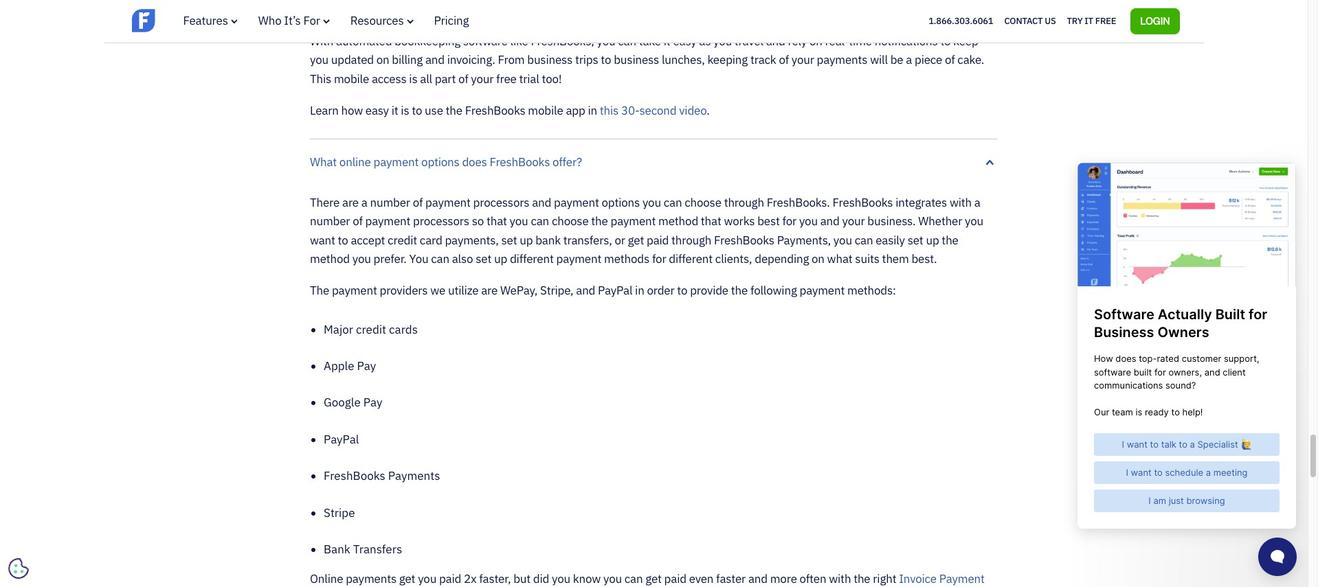 Task type: describe. For each thing, give the bounding box(es) containing it.
it inside with automated bookkeeping software like freshbooks, you can take it easy as you travel and rely on real-time notifications to keep you updated on billing and invoicing. from business trips to business lunches, keeping track of your payments will be a piece of cake. this mobile access is all part of your free trial too!
[[664, 34, 671, 49]]

1.866.303.6061 link
[[929, 15, 994, 27]]

to left use
[[412, 103, 422, 118]]

methods:
[[848, 284, 896, 299]]

1 horizontal spatial up
[[520, 233, 533, 248]]

faster,
[[479, 572, 511, 587]]

are inside there are a number of payment processors and payment options you can choose through freshbooks. freshbooks integrates with a number of payment processors so that you can choose the payment method that works best for you and your business. whether you want to accept credit card payments, set up bank transfers, or get paid through freshbooks payments, you can easily set up the method you prefer. you can also set up different payment methods for different clients, depending on what suits them best.
[[342, 195, 359, 210]]

stripe
[[324, 506, 355, 521]]

0 vertical spatial number
[[370, 195, 410, 210]]

payment right online
[[374, 154, 419, 170]]

who it's for
[[258, 13, 320, 28]]

0 horizontal spatial method
[[310, 252, 350, 267]]

providers
[[380, 284, 428, 299]]

2x
[[464, 572, 477, 587]]

pay for google pay
[[364, 396, 383, 411]]

0 horizontal spatial a
[[361, 195, 368, 210]]

you right so
[[510, 214, 528, 229]]

1 vertical spatial your
[[471, 71, 494, 87]]

invoice
[[899, 572, 937, 587]]

0 horizontal spatial with
[[829, 572, 851, 587]]

you right did
[[552, 572, 571, 587]]

freshbooks up business.
[[833, 195, 893, 210]]

contact
[[1005, 15, 1043, 27]]

did
[[533, 572, 549, 587]]

login
[[1141, 14, 1171, 27]]

will
[[871, 53, 888, 68]]

even
[[689, 572, 714, 587]]

prefer.
[[374, 252, 407, 267]]

best.
[[912, 252, 937, 267]]

like
[[511, 34, 529, 49]]

payment up or
[[611, 214, 656, 229]]

paid left even
[[665, 572, 687, 587]]

0 horizontal spatial through
[[672, 233, 712, 248]]

features link
[[183, 13, 238, 28]]

bank transfers
[[324, 542, 402, 558]]

payment
[[940, 572, 985, 587]]

a inside with automated bookkeeping software like freshbooks, you can take it easy as you travel and rely on real-time notifications to keep you updated on billing and invoicing. from business trips to business lunches, keeping track of your payments will be a piece of cake. this mobile access is all part of your free trial too!
[[906, 53, 913, 68]]

video
[[679, 103, 707, 118]]

freshbooks down works
[[714, 233, 775, 248]]

second
[[640, 103, 677, 118]]

card
[[420, 233, 443, 248]]

them
[[883, 252, 909, 267]]

1 vertical spatial paypal
[[324, 432, 359, 447]]

travel
[[735, 34, 764, 49]]

but
[[514, 572, 531, 587]]

bank
[[536, 233, 561, 248]]

try it free link
[[1067, 12, 1117, 30]]

online payments get you paid 2x faster, but did you know you can get paid even faster and more often with the right
[[310, 572, 899, 587]]

the up transfers,
[[592, 214, 608, 229]]

free
[[496, 71, 517, 87]]

invoice payment
[[310, 572, 985, 588]]

to right order
[[677, 284, 688, 299]]

contact us link
[[1005, 12, 1056, 30]]

you up the methods
[[643, 195, 661, 210]]

cake.
[[958, 53, 985, 68]]

it's
[[284, 13, 301, 28]]

1 vertical spatial processors
[[413, 214, 470, 229]]

use
[[425, 103, 443, 118]]

0 horizontal spatial number
[[310, 214, 350, 229]]

free
[[1096, 15, 1117, 27]]

payments inside with automated bookkeeping software like freshbooks, you can take it easy as you travel and rely on real-time notifications to keep you updated on billing and invoicing. from business trips to business lunches, keeping track of your payments will be a piece of cake. this mobile access is all part of your free trial too!
[[817, 53, 868, 68]]

and down bookkeeping
[[426, 53, 445, 68]]

to right trips
[[601, 53, 611, 68]]

trial
[[519, 71, 539, 87]]

pricing
[[434, 13, 469, 28]]

of up accept
[[353, 214, 363, 229]]

get inside there are a number of payment processors and payment options you can choose through freshbooks. freshbooks integrates with a number of payment processors so that you can choose the payment method that works best for you and your business. whether you want to accept credit card payments, set up bank transfers, or get paid through freshbooks payments, you can easily set up the method you prefer. you can also set up different payment methods for different clients, depending on what suits them best.
[[628, 233, 644, 248]]

invoice payment link
[[310, 572, 985, 588]]

1 vertical spatial for
[[652, 252, 667, 267]]

1 horizontal spatial are
[[481, 284, 498, 299]]

contact us
[[1005, 15, 1056, 27]]

how
[[341, 103, 363, 118]]

what
[[828, 252, 853, 267]]

and up bank
[[532, 195, 552, 210]]

online
[[310, 572, 343, 587]]

what
[[310, 154, 337, 170]]

transfers
[[353, 542, 402, 558]]

app
[[566, 103, 586, 118]]

business.
[[868, 214, 916, 229]]

cookie preferences image
[[8, 559, 29, 580]]

you down accept
[[353, 252, 371, 267]]

payment down what online payment options does freshbooks offer?
[[426, 195, 471, 210]]

depending
[[755, 252, 809, 267]]

want
[[310, 233, 335, 248]]

and right stripe,
[[576, 284, 596, 299]]

try it free
[[1067, 15, 1117, 27]]

your for payment
[[843, 214, 865, 229]]

cards
[[389, 322, 418, 337]]

easy inside with automated bookkeeping software like freshbooks, you can take it easy as you travel and rely on real-time notifications to keep you updated on billing and invoicing. from business trips to business lunches, keeping track of your payments will be a piece of cake. this mobile access is all part of your free trial too!
[[673, 34, 697, 49]]

1 horizontal spatial choose
[[685, 195, 722, 210]]

major credit cards
[[324, 322, 418, 337]]

1.866.303.6061
[[929, 15, 994, 27]]

this
[[310, 71, 331, 87]]

payment down what
[[800, 284, 845, 299]]

and left the more
[[749, 572, 768, 587]]

stripe,
[[540, 284, 574, 299]]

you right 'as'
[[714, 34, 732, 49]]

payments
[[388, 469, 440, 484]]

options inside there are a number of payment processors and payment options you can choose through freshbooks. freshbooks integrates with a number of payment processors so that you can choose the payment method that works best for you and your business. whether you want to accept credit card payments, set up bank transfers, or get paid through freshbooks payments, you can easily set up the method you prefer. you can also set up different payment methods for different clients, depending on what suits them best.
[[602, 195, 640, 210]]

on inside there are a number of payment processors and payment options you can choose through freshbooks. freshbooks integrates with a number of payment processors so that you can choose the payment method that works best for you and your business. whether you want to accept credit card payments, set up bank transfers, or get paid through freshbooks payments, you can easily set up the method you prefer. you can also set up different payment methods for different clients, depending on what suits them best.
[[812, 252, 825, 267]]

it inside try it free link
[[1085, 15, 1094, 27]]

payment down transfers,
[[557, 252, 602, 267]]

to inside there are a number of payment processors and payment options you can choose through freshbooks. freshbooks integrates with a number of payment processors so that you can choose the payment method that works best for you and your business. whether you want to accept credit card payments, set up bank transfers, or get paid through freshbooks payments, you can easily set up the method you prefer. you can also set up different payment methods for different clients, depending on what suits them best.
[[338, 233, 348, 248]]

keep
[[954, 34, 979, 49]]

of up card
[[413, 195, 423, 210]]

you up this
[[310, 53, 329, 68]]

pricing link
[[434, 13, 469, 28]]

0 horizontal spatial get
[[399, 572, 416, 587]]

major
[[324, 322, 353, 337]]

time
[[849, 34, 872, 49]]

clients,
[[716, 252, 752, 267]]

the down whether
[[942, 233, 959, 248]]

best
[[758, 214, 780, 229]]

your for take
[[792, 53, 815, 68]]

payment up transfers,
[[554, 195, 599, 210]]

freshbooks logo image
[[132, 7, 238, 34]]

the
[[310, 284, 329, 299]]

what online payment options does freshbooks offer?
[[310, 154, 582, 170]]

freshbooks down free
[[465, 103, 526, 118]]

also
[[452, 252, 473, 267]]

payments,
[[777, 233, 831, 248]]

learn how easy it is to use the freshbooks mobile app in this 30-second video .
[[310, 103, 710, 118]]

you up trips
[[597, 34, 616, 49]]

faster
[[716, 572, 746, 587]]

billing
[[392, 53, 423, 68]]

0 horizontal spatial set
[[476, 252, 492, 267]]

us
[[1045, 15, 1056, 27]]

suits
[[856, 252, 880, 267]]

you right whether
[[965, 214, 984, 229]]

of right the part at top
[[459, 71, 469, 87]]

order
[[647, 284, 675, 299]]

of left cake.
[[945, 53, 955, 68]]

0 horizontal spatial choose
[[552, 214, 589, 229]]

so
[[472, 214, 484, 229]]

login link
[[1131, 8, 1180, 34]]

payment up accept
[[365, 214, 411, 229]]

right
[[873, 572, 897, 587]]

to left keep at right
[[941, 34, 951, 49]]

freshbooks up stripe
[[324, 469, 386, 484]]

trips
[[575, 53, 599, 68]]

the right use
[[446, 103, 463, 118]]

from
[[498, 53, 525, 68]]



Task type: vqa. For each thing, say whether or not it's contained in the screenshot.
too!
yes



Task type: locate. For each thing, give the bounding box(es) containing it.
a up accept
[[361, 195, 368, 210]]

1 vertical spatial credit
[[356, 322, 386, 337]]

the payment providers we utilize are wepay, stripe, and paypal in order to provide the following payment methods:
[[310, 284, 896, 299]]

1 horizontal spatial that
[[701, 214, 722, 229]]

processors up so
[[473, 195, 530, 210]]

1 horizontal spatial easy
[[673, 34, 697, 49]]

1 horizontal spatial with
[[950, 195, 972, 210]]

get down transfers
[[399, 572, 416, 587]]

0 horizontal spatial options
[[421, 154, 460, 170]]

part
[[435, 71, 456, 87]]

know
[[573, 572, 601, 587]]

you up what
[[834, 233, 852, 248]]

1 horizontal spatial number
[[370, 195, 410, 210]]

and up "payments,"
[[821, 214, 840, 229]]

0 vertical spatial pay
[[357, 359, 376, 374]]

does
[[462, 154, 487, 170]]

utilize
[[448, 284, 479, 299]]

offer?
[[553, 154, 582, 170]]

0 horizontal spatial it
[[392, 103, 398, 118]]

0 vertical spatial paypal
[[598, 284, 633, 299]]

lunches,
[[662, 53, 705, 68]]

often
[[800, 572, 827, 587]]

1 vertical spatial are
[[481, 284, 498, 299]]

set
[[501, 233, 517, 248], [908, 233, 924, 248], [476, 252, 492, 267]]

2 vertical spatial it
[[392, 103, 398, 118]]

0 vertical spatial through
[[724, 195, 764, 210]]

0 vertical spatial mobile
[[334, 71, 369, 87]]

easy up lunches,
[[673, 34, 697, 49]]

with right often
[[829, 572, 851, 587]]

payment right the
[[332, 284, 377, 299]]

notifications
[[875, 34, 938, 49]]

automated
[[336, 34, 392, 49]]

wepay,
[[500, 284, 538, 299]]

up down whether
[[926, 233, 940, 248]]

method down want on the left of the page
[[310, 252, 350, 267]]

we
[[431, 284, 446, 299]]

a right integrates at the top right of the page
[[975, 195, 981, 210]]

to right want on the left of the page
[[338, 233, 348, 248]]

1 horizontal spatial in
[[635, 284, 645, 299]]

payment
[[374, 154, 419, 170], [426, 195, 471, 210], [554, 195, 599, 210], [365, 214, 411, 229], [611, 214, 656, 229], [557, 252, 602, 267], [332, 284, 377, 299], [800, 284, 845, 299]]

paypal down the methods
[[598, 284, 633, 299]]

this 30-second video link
[[600, 103, 707, 118]]

freshbooks,
[[531, 34, 594, 49]]

a
[[906, 53, 913, 68], [361, 195, 368, 210], [975, 195, 981, 210]]

whether
[[919, 214, 963, 229]]

0 horizontal spatial payments
[[346, 572, 397, 587]]

1 horizontal spatial through
[[724, 195, 764, 210]]

paypal down google
[[324, 432, 359, 447]]

pay for apple pay
[[357, 359, 376, 374]]

easily
[[876, 233, 905, 248]]

0 horizontal spatial your
[[471, 71, 494, 87]]

number up accept
[[370, 195, 410, 210]]

up
[[520, 233, 533, 248], [926, 233, 940, 248], [494, 252, 508, 267]]

through up works
[[724, 195, 764, 210]]

learn
[[310, 103, 339, 118]]

easy right how
[[366, 103, 389, 118]]

it
[[1085, 15, 1094, 27], [664, 34, 671, 49], [392, 103, 398, 118]]

0 horizontal spatial mobile
[[334, 71, 369, 87]]

paid up the methods
[[647, 233, 669, 248]]

1 horizontal spatial get
[[628, 233, 644, 248]]

2 horizontal spatial up
[[926, 233, 940, 248]]

with up whether
[[950, 195, 972, 210]]

0 horizontal spatial different
[[510, 252, 554, 267]]

invoicing.
[[447, 53, 496, 68]]

2 horizontal spatial your
[[843, 214, 865, 229]]

software
[[463, 34, 508, 49]]

you left the 2x
[[418, 572, 437, 587]]

1 vertical spatial payments
[[346, 572, 397, 587]]

1 vertical spatial it
[[664, 34, 671, 49]]

set up the best.
[[908, 233, 924, 248]]

0 vertical spatial are
[[342, 195, 359, 210]]

of
[[779, 53, 789, 68], [945, 53, 955, 68], [459, 71, 469, 87], [413, 195, 423, 210], [353, 214, 363, 229]]

1 business from the left
[[528, 53, 573, 68]]

freshbooks right does
[[490, 154, 550, 170]]

0 horizontal spatial that
[[487, 214, 507, 229]]

2 vertical spatial your
[[843, 214, 865, 229]]

1 vertical spatial easy
[[366, 103, 389, 118]]

for up order
[[652, 252, 667, 267]]

you right know
[[604, 572, 622, 587]]

business down "take"
[[614, 53, 659, 68]]

set right also
[[476, 252, 492, 267]]

1 vertical spatial with
[[829, 572, 851, 587]]

mobile
[[334, 71, 369, 87], [528, 103, 564, 118]]

google pay
[[324, 396, 383, 411]]

2 that from the left
[[701, 214, 722, 229]]

2 vertical spatial on
[[812, 252, 825, 267]]

choose
[[685, 195, 722, 210], [552, 214, 589, 229]]

1 horizontal spatial set
[[501, 233, 517, 248]]

credit
[[388, 233, 417, 248], [356, 322, 386, 337]]

2 horizontal spatial set
[[908, 233, 924, 248]]

0 horizontal spatial business
[[528, 53, 573, 68]]

this
[[600, 103, 619, 118]]

2 business from the left
[[614, 53, 659, 68]]

1 vertical spatial in
[[635, 284, 645, 299]]

keeping
[[708, 53, 748, 68]]

1 vertical spatial is
[[401, 103, 409, 118]]

you
[[597, 34, 616, 49], [714, 34, 732, 49], [310, 53, 329, 68], [643, 195, 661, 210], [510, 214, 528, 229], [800, 214, 818, 229], [965, 214, 984, 229], [834, 233, 852, 248], [353, 252, 371, 267], [418, 572, 437, 587], [552, 572, 571, 587], [604, 572, 622, 587]]

are right the utilize
[[481, 284, 498, 299]]

options up or
[[602, 195, 640, 210]]

get
[[628, 233, 644, 248], [399, 572, 416, 587], [646, 572, 662, 587]]

2 horizontal spatial it
[[1085, 15, 1094, 27]]

who
[[258, 13, 282, 28]]

mobile left app
[[528, 103, 564, 118]]

more
[[771, 572, 797, 587]]

your down rely
[[792, 53, 815, 68]]

0 vertical spatial method
[[659, 214, 699, 229]]

paid inside there are a number of payment processors and payment options you can choose through freshbooks. freshbooks integrates with a number of payment processors so that you can choose the payment method that works best for you and your business. whether you want to accept credit card payments, set up bank transfers, or get paid through freshbooks payments, you can easily set up the method you prefer. you can also set up different payment methods for different clients, depending on what suits them best.
[[647, 233, 669, 248]]

1 vertical spatial number
[[310, 214, 350, 229]]

different down bank
[[510, 252, 554, 267]]

that left works
[[701, 214, 722, 229]]

for down freshbooks.
[[783, 214, 797, 229]]

for
[[304, 13, 320, 28]]

piece
[[915, 53, 943, 68]]

your
[[792, 53, 815, 68], [471, 71, 494, 87], [843, 214, 865, 229]]

on up the access
[[377, 53, 390, 68]]

payments,
[[445, 233, 499, 248]]

up down payments,
[[494, 252, 508, 267]]

freshbooks
[[465, 103, 526, 118], [490, 154, 550, 170], [833, 195, 893, 210], [714, 233, 775, 248], [324, 469, 386, 484]]

0 horizontal spatial are
[[342, 195, 359, 210]]

on
[[810, 34, 823, 49], [377, 53, 390, 68], [812, 252, 825, 267]]

it down the access
[[392, 103, 398, 118]]

transfers,
[[564, 233, 612, 248]]

options left does
[[421, 154, 460, 170]]

0 vertical spatial choose
[[685, 195, 722, 210]]

the
[[446, 103, 463, 118], [592, 214, 608, 229], [942, 233, 959, 248], [731, 284, 748, 299], [854, 572, 871, 587]]

0 vertical spatial on
[[810, 34, 823, 49]]

credit up prefer.
[[388, 233, 417, 248]]

2 horizontal spatial get
[[646, 572, 662, 587]]

on left what
[[812, 252, 825, 267]]

cookie consent banner dialog
[[10, 419, 217, 578]]

1 vertical spatial options
[[602, 195, 640, 210]]

pay
[[357, 359, 376, 374], [364, 396, 383, 411]]

1 horizontal spatial options
[[602, 195, 640, 210]]

your inside there are a number of payment processors and payment options you can choose through freshbooks. freshbooks integrates with a number of payment processors so that you can choose the payment method that works best for you and your business. whether you want to accept credit card payments, set up bank transfers, or get paid through freshbooks payments, you can easily set up the method you prefer. you can also set up different payment methods for different clients, depending on what suits them best.
[[843, 214, 865, 229]]

1 horizontal spatial it
[[664, 34, 671, 49]]

1 horizontal spatial payments
[[817, 53, 868, 68]]

1 different from the left
[[510, 252, 554, 267]]

1 horizontal spatial processors
[[473, 195, 530, 210]]

freshbooks payments
[[324, 469, 440, 484]]

with
[[950, 195, 972, 210], [829, 572, 851, 587]]

0 horizontal spatial up
[[494, 252, 508, 267]]

payments down transfers
[[346, 572, 397, 587]]

1 vertical spatial method
[[310, 252, 350, 267]]

in left order
[[635, 284, 645, 299]]

0 vertical spatial it
[[1085, 15, 1094, 27]]

paypal
[[598, 284, 633, 299], [324, 432, 359, 447]]

easy
[[673, 34, 697, 49], [366, 103, 389, 118]]

0 vertical spatial credit
[[388, 233, 417, 248]]

1 that from the left
[[487, 214, 507, 229]]

1 vertical spatial choose
[[552, 214, 589, 229]]

1 horizontal spatial method
[[659, 214, 699, 229]]

be
[[891, 53, 904, 68]]

set right payments,
[[501, 233, 517, 248]]

business up too!
[[528, 53, 573, 68]]

who it's for link
[[258, 13, 330, 28]]

choose up transfers,
[[552, 214, 589, 229]]

1 vertical spatial pay
[[364, 396, 383, 411]]

mobile down updated
[[334, 71, 369, 87]]

your left business.
[[843, 214, 865, 229]]

1 horizontal spatial credit
[[388, 233, 417, 248]]

.
[[707, 103, 710, 118]]

as
[[699, 34, 711, 49]]

are right there
[[342, 195, 359, 210]]

get left even
[[646, 572, 662, 587]]

1 horizontal spatial different
[[669, 252, 713, 267]]

0 vertical spatial easy
[[673, 34, 697, 49]]

choose up clients,
[[685, 195, 722, 210]]

google
[[324, 396, 361, 411]]

processors up card
[[413, 214, 470, 229]]

0 vertical spatial processors
[[473, 195, 530, 210]]

the right provide
[[731, 284, 748, 299]]

resources
[[350, 13, 404, 28]]

that right so
[[487, 214, 507, 229]]

you up "payments,"
[[800, 214, 818, 229]]

a right "be"
[[906, 53, 913, 68]]

0 vertical spatial your
[[792, 53, 815, 68]]

2 horizontal spatial a
[[975, 195, 981, 210]]

the left the right
[[854, 572, 871, 587]]

is inside with automated bookkeeping software like freshbooks, you can take it easy as you travel and rely on real-time notifications to keep you updated on billing and invoicing. from business trips to business lunches, keeping track of your payments will be a piece of cake. this mobile access is all part of your free trial too!
[[409, 71, 418, 87]]

1 vertical spatial mobile
[[528, 103, 564, 118]]

or
[[615, 233, 626, 248]]

method left works
[[659, 214, 699, 229]]

1 horizontal spatial mobile
[[528, 103, 564, 118]]

in left this at left top
[[588, 103, 597, 118]]

apple pay
[[324, 359, 376, 374]]

rely
[[788, 34, 807, 49]]

number
[[370, 195, 410, 210], [310, 214, 350, 229]]

with automated bookkeeping software like freshbooks, you can take it easy as you travel and rely on real-time notifications to keep you updated on billing and invoicing. from business trips to business lunches, keeping track of your payments will be a piece of cake. this mobile access is all part of your free trial too!
[[310, 34, 985, 87]]

with inside there are a number of payment processors and payment options you can choose through freshbooks. freshbooks integrates with a number of payment processors so that you can choose the payment method that works best for you and your business. whether you want to accept credit card payments, set up bank transfers, or get paid through freshbooks payments, you can easily set up the method you prefer. you can also set up different payment methods for different clients, depending on what suits them best.
[[950, 195, 972, 210]]

on right rely
[[810, 34, 823, 49]]

1 vertical spatial through
[[672, 233, 712, 248]]

0 vertical spatial in
[[588, 103, 597, 118]]

through up provide
[[672, 233, 712, 248]]

different up provide
[[669, 252, 713, 267]]

0 vertical spatial for
[[783, 214, 797, 229]]

0 horizontal spatial credit
[[356, 322, 386, 337]]

1 horizontal spatial for
[[783, 214, 797, 229]]

with
[[310, 34, 334, 49]]

updated
[[331, 53, 374, 68]]

1 horizontal spatial business
[[614, 53, 659, 68]]

0 horizontal spatial for
[[652, 252, 667, 267]]

0 vertical spatial options
[[421, 154, 460, 170]]

0 horizontal spatial in
[[588, 103, 597, 118]]

0 vertical spatial is
[[409, 71, 418, 87]]

it right 'try'
[[1085, 15, 1094, 27]]

freshbooks.
[[767, 195, 830, 210]]

payments down real-
[[817, 53, 868, 68]]

paid left the 2x
[[439, 572, 461, 587]]

0 horizontal spatial processors
[[413, 214, 470, 229]]

30-
[[621, 103, 640, 118]]

your down invoicing.
[[471, 71, 494, 87]]

bank
[[324, 542, 351, 558]]

try
[[1067, 15, 1083, 27]]

0 vertical spatial payments
[[817, 53, 868, 68]]

number down there
[[310, 214, 350, 229]]

online
[[340, 154, 371, 170]]

pay right the apple
[[357, 359, 376, 374]]

1 horizontal spatial paypal
[[598, 284, 633, 299]]

it right "take"
[[664, 34, 671, 49]]

credit inside there are a number of payment processors and payment options you can choose through freshbooks. freshbooks integrates with a number of payment processors so that you can choose the payment method that works best for you and your business. whether you want to accept credit card payments, set up bank transfers, or get paid through freshbooks payments, you can easily set up the method you prefer. you can also set up different payment methods for different clients, depending on what suits them best.
[[388, 233, 417, 248]]

too!
[[542, 71, 562, 87]]

bookkeeping
[[395, 34, 461, 49]]

get right or
[[628, 233, 644, 248]]

and left rely
[[766, 34, 786, 49]]

1 horizontal spatial your
[[792, 53, 815, 68]]

2 different from the left
[[669, 252, 713, 267]]

can inside with automated bookkeeping software like freshbooks, you can take it easy as you travel and rely on real-time notifications to keep you updated on billing and invoicing. from business trips to business lunches, keeping track of your payments will be a piece of cake. this mobile access is all part of your free trial too!
[[618, 34, 637, 49]]

credit left cards
[[356, 322, 386, 337]]

0 horizontal spatial paypal
[[324, 432, 359, 447]]

1 vertical spatial on
[[377, 53, 390, 68]]

apple
[[324, 359, 354, 374]]

0 vertical spatial with
[[950, 195, 972, 210]]

1 horizontal spatial a
[[906, 53, 913, 68]]

of right track
[[779, 53, 789, 68]]

mobile inside with automated bookkeeping software like freshbooks, you can take it easy as you travel and rely on real-time notifications to keep you updated on billing and invoicing. from business trips to business lunches, keeping track of your payments will be a piece of cake. this mobile access is all part of your free trial too!
[[334, 71, 369, 87]]

0 horizontal spatial easy
[[366, 103, 389, 118]]



